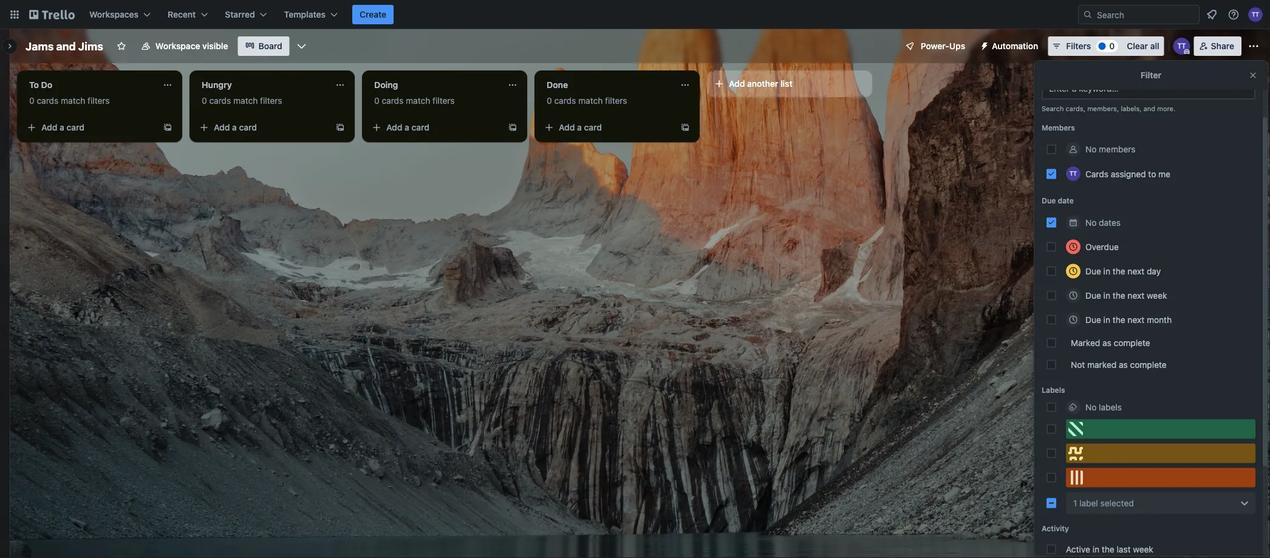 Task type: locate. For each thing, give the bounding box(es) containing it.
1 0 cards match filters from the left
[[29, 96, 110, 106]]

0 horizontal spatial as
[[1103, 338, 1112, 348]]

add a card down do
[[41, 122, 84, 132]]

0 cards match filters for to do
[[29, 96, 110, 106]]

filters down done text field
[[605, 96, 627, 106]]

2 cards from the left
[[209, 96, 231, 106]]

0 down to
[[29, 96, 34, 106]]

the left last
[[1102, 544, 1115, 554]]

complete down due in the next month
[[1114, 338, 1151, 348]]

2 add a card button from the left
[[194, 118, 331, 137]]

search
[[1042, 105, 1064, 112]]

1 create from template… image from the left
[[163, 123, 173, 132]]

match for hungry
[[233, 96, 258, 106]]

cards down doing
[[382, 96, 404, 106]]

3 filters from the left
[[433, 96, 455, 106]]

3 cards from the left
[[382, 96, 404, 106]]

jams and jims
[[26, 39, 103, 53]]

in down due in the next day
[[1104, 290, 1111, 300]]

2 next from the top
[[1128, 290, 1145, 300]]

next left day
[[1128, 266, 1145, 276]]

another
[[747, 79, 779, 89]]

and
[[56, 39, 76, 53], [1144, 105, 1156, 112]]

due down the 'overdue'
[[1086, 266, 1102, 276]]

2 create from template… image from the left
[[335, 123, 345, 132]]

1 vertical spatial no
[[1086, 217, 1097, 227]]

assigned
[[1111, 168, 1146, 178]]

me
[[1159, 168, 1171, 178]]

1 horizontal spatial and
[[1144, 105, 1156, 112]]

1
[[1074, 498, 1077, 508]]

2 match from the left
[[233, 96, 258, 106]]

cards
[[1086, 168, 1109, 178]]

next left month
[[1128, 314, 1145, 324]]

2 vertical spatial next
[[1128, 314, 1145, 324]]

4 card from the left
[[584, 122, 602, 132]]

color: green, title: none element
[[1066, 419, 1256, 439]]

4 add a card button from the left
[[540, 118, 676, 137]]

filters down hungry text box
[[260, 96, 282, 106]]

add a card button down the to do text field
[[22, 118, 158, 137]]

to
[[1149, 168, 1157, 178]]

templates button
[[277, 5, 345, 24]]

the up marked as complete
[[1113, 314, 1126, 324]]

1 vertical spatial next
[[1128, 290, 1145, 300]]

in
[[1104, 266, 1111, 276], [1104, 290, 1111, 300], [1104, 314, 1111, 324], [1093, 544, 1100, 554]]

add left another
[[729, 79, 745, 89]]

add a card button down hungry text box
[[194, 118, 331, 137]]

match for to do
[[61, 96, 85, 106]]

add a card
[[41, 122, 84, 132], [214, 122, 257, 132], [386, 122, 430, 132], [559, 122, 602, 132]]

no left labels
[[1086, 402, 1097, 412]]

0 cards match filters
[[29, 96, 110, 106], [202, 96, 282, 106], [374, 96, 455, 106], [547, 96, 627, 106]]

filter
[[1141, 70, 1162, 80]]

in for due in the next month
[[1104, 314, 1111, 324]]

cards down do
[[37, 96, 59, 106]]

0 down doing
[[374, 96, 380, 106]]

labels
[[1099, 402, 1122, 412]]

week for active in the last week
[[1133, 544, 1154, 554]]

0 down done on the top left of page
[[547, 96, 552, 106]]

color: orange, title: none element
[[1066, 468, 1256, 487]]

3 next from the top
[[1128, 314, 1145, 324]]

board
[[259, 41, 282, 51]]

add a card button
[[22, 118, 158, 137], [194, 118, 331, 137], [367, 118, 503, 137], [540, 118, 676, 137]]

1 a from the left
[[60, 122, 64, 132]]

terry turtle (terryturtle) image left cards
[[1066, 166, 1081, 181]]

complete
[[1114, 338, 1151, 348], [1131, 359, 1167, 369]]

selected
[[1101, 498, 1134, 508]]

0 vertical spatial no
[[1086, 144, 1097, 154]]

1 horizontal spatial as
[[1119, 359, 1128, 369]]

cards down done on the top left of page
[[554, 96, 576, 106]]

a down done text field
[[577, 122, 582, 132]]

add another list
[[729, 79, 793, 89]]

0 down hungry
[[202, 96, 207, 106]]

primary element
[[0, 0, 1271, 29]]

match down the 'doing' text box
[[406, 96, 430, 106]]

0 horizontal spatial and
[[56, 39, 76, 53]]

card down hungry text box
[[239, 122, 257, 132]]

card for hungry
[[239, 122, 257, 132]]

4 match from the left
[[579, 96, 603, 106]]

3 add a card button from the left
[[367, 118, 503, 137]]

no
[[1086, 144, 1097, 154], [1086, 217, 1097, 227], [1086, 402, 1097, 412]]

card down done text field
[[584, 122, 602, 132]]

no up cards
[[1086, 144, 1097, 154]]

Hungry text field
[[194, 75, 328, 95]]

create from template… image for to do
[[163, 123, 173, 132]]

To Do text field
[[22, 75, 156, 95]]

a for hungry
[[232, 122, 237, 132]]

as
[[1103, 338, 1112, 348], [1119, 359, 1128, 369]]

2 vertical spatial no
[[1086, 402, 1097, 412]]

complete down marked as complete
[[1131, 359, 1167, 369]]

add a card button down done text field
[[540, 118, 676, 137]]

due
[[1042, 196, 1056, 205], [1086, 266, 1102, 276], [1086, 290, 1102, 300], [1086, 314, 1102, 324]]

1 horizontal spatial terry turtle (terryturtle) image
[[1174, 38, 1191, 55]]

1 label selected
[[1074, 498, 1134, 508]]

0 for to do
[[29, 96, 34, 106]]

card down the 'doing' text box
[[412, 122, 430, 132]]

and left jims
[[56, 39, 76, 53]]

board link
[[238, 36, 290, 56]]

filters
[[1067, 41, 1091, 51]]

not
[[1071, 359, 1085, 369]]

week right last
[[1133, 544, 1154, 554]]

add a card button down the 'doing' text box
[[367, 118, 503, 137]]

0 vertical spatial week
[[1147, 290, 1168, 300]]

power-ups button
[[897, 36, 973, 56]]

a down hungry text box
[[232, 122, 237, 132]]

0 notifications image
[[1205, 7, 1219, 22]]

recent button
[[160, 5, 215, 24]]

the up due in the next week at the right of the page
[[1113, 266, 1126, 276]]

2 0 cards match filters from the left
[[202, 96, 282, 106]]

workspace visible
[[155, 41, 228, 51]]

visible
[[202, 41, 228, 51]]

ups
[[950, 41, 966, 51]]

starred button
[[218, 5, 274, 24]]

add down do
[[41, 122, 57, 132]]

3 match from the left
[[406, 96, 430, 106]]

no left dates
[[1086, 217, 1097, 227]]

1 no from the top
[[1086, 144, 1097, 154]]

active
[[1066, 544, 1091, 554]]

the down due in the next day
[[1113, 290, 1126, 300]]

add a card down doing
[[386, 122, 430, 132]]

week for due in the next week
[[1147, 290, 1168, 300]]

0 left clear
[[1110, 41, 1115, 51]]

cards
[[37, 96, 59, 106], [209, 96, 231, 106], [382, 96, 404, 106], [554, 96, 576, 106]]

card down the to do text field
[[67, 122, 84, 132]]

1 cards from the left
[[37, 96, 59, 106]]

filters for hungry
[[260, 96, 282, 106]]

starred
[[225, 9, 255, 19]]

4 cards from the left
[[554, 96, 576, 106]]

3 0 cards match filters from the left
[[374, 96, 455, 106]]

a for done
[[577, 122, 582, 132]]

match down hungry text box
[[233, 96, 258, 106]]

add a card down done on the top left of page
[[559, 122, 602, 132]]

more.
[[1158, 105, 1176, 112]]

add down done on the top left of page
[[559, 122, 575, 132]]

labels
[[1042, 386, 1066, 394]]

1 filters from the left
[[88, 96, 110, 106]]

4 create from template… image from the left
[[681, 123, 690, 132]]

clear all
[[1127, 41, 1160, 51]]

create from template… image
[[163, 123, 173, 132], [335, 123, 345, 132], [508, 123, 518, 132], [681, 123, 690, 132]]

add a card down hungry
[[214, 122, 257, 132]]

1 match from the left
[[61, 96, 85, 106]]

jams
[[26, 39, 54, 53]]

card for doing
[[412, 122, 430, 132]]

labels,
[[1121, 105, 1142, 112]]

1 vertical spatial week
[[1133, 544, 1154, 554]]

Board name text field
[[19, 36, 109, 56]]

templates
[[284, 9, 326, 19]]

power-
[[921, 41, 950, 51]]

add
[[729, 79, 745, 89], [41, 122, 57, 132], [214, 122, 230, 132], [386, 122, 403, 132], [559, 122, 575, 132]]

0 vertical spatial terry turtle (terryturtle) image
[[1249, 7, 1263, 22]]

0 horizontal spatial terry turtle (terryturtle) image
[[1066, 166, 1081, 181]]

workspace
[[155, 41, 200, 51]]

week
[[1147, 290, 1168, 300], [1133, 544, 1154, 554]]

filters
[[88, 96, 110, 106], [260, 96, 282, 106], [433, 96, 455, 106], [605, 96, 627, 106]]

0 cards match filters for hungry
[[202, 96, 282, 106]]

to do
[[29, 80, 52, 90]]

4 filters from the left
[[605, 96, 627, 106]]

not marked as complete
[[1071, 359, 1167, 369]]

4 0 cards match filters from the left
[[547, 96, 627, 106]]

3 add a card from the left
[[386, 122, 430, 132]]

add a card for hungry
[[214, 122, 257, 132]]

2 filters from the left
[[260, 96, 282, 106]]

filters down the to do text field
[[88, 96, 110, 106]]

in up marked as complete
[[1104, 314, 1111, 324]]

automation button
[[975, 36, 1046, 56]]

due in the next day
[[1086, 266, 1161, 276]]

0 cards match filters down hungry text box
[[202, 96, 282, 106]]

match
[[61, 96, 85, 106], [233, 96, 258, 106], [406, 96, 430, 106], [579, 96, 603, 106]]

match down done text field
[[579, 96, 603, 106]]

match for done
[[579, 96, 603, 106]]

2 add a card from the left
[[214, 122, 257, 132]]

next for day
[[1128, 266, 1145, 276]]

3 create from template… image from the left
[[508, 123, 518, 132]]

cards down hungry
[[209, 96, 231, 106]]

4 a from the left
[[577, 122, 582, 132]]

3 card from the left
[[412, 122, 430, 132]]

create
[[360, 9, 387, 19]]

3 a from the left
[[405, 122, 409, 132]]

card for done
[[584, 122, 602, 132]]

1 next from the top
[[1128, 266, 1145, 276]]

workspaces
[[89, 9, 139, 19]]

4 add a card from the left
[[559, 122, 602, 132]]

0 cards match filters down the 'doing' text box
[[374, 96, 455, 106]]

terry turtle (terryturtle) image right open information menu image
[[1249, 7, 1263, 22]]

next up due in the next month
[[1128, 290, 1145, 300]]

1 vertical spatial as
[[1119, 359, 1128, 369]]

1 add a card from the left
[[41, 122, 84, 132]]

color: yellow, title: none element
[[1066, 444, 1256, 463]]

the
[[1113, 266, 1126, 276], [1113, 290, 1126, 300], [1113, 314, 1126, 324], [1102, 544, 1115, 554]]

0
[[1110, 41, 1115, 51], [29, 96, 34, 106], [202, 96, 207, 106], [374, 96, 380, 106], [547, 96, 552, 106]]

card for to do
[[67, 122, 84, 132]]

card
[[67, 122, 84, 132], [239, 122, 257, 132], [412, 122, 430, 132], [584, 122, 602, 132]]

2 card from the left
[[239, 122, 257, 132]]

Enter a keyword… text field
[[1042, 77, 1256, 99]]

0 cards match filters down done text field
[[547, 96, 627, 106]]

automation
[[992, 41, 1039, 51]]

a down the 'doing' text box
[[405, 122, 409, 132]]

3 no from the top
[[1086, 402, 1097, 412]]

filters down the 'doing' text box
[[433, 96, 455, 106]]

terry turtle (terryturtle) image
[[1249, 7, 1263, 22], [1174, 38, 1191, 55], [1066, 166, 1081, 181]]

next
[[1128, 266, 1145, 276], [1128, 290, 1145, 300], [1128, 314, 1145, 324]]

in right active
[[1093, 544, 1100, 554]]

2 no from the top
[[1086, 217, 1097, 227]]

due left date
[[1042, 196, 1056, 205]]

0 cards match filters down the to do text field
[[29, 96, 110, 106]]

and inside board name text field
[[56, 39, 76, 53]]

terry turtle (terryturtle) image right all
[[1174, 38, 1191, 55]]

switch to… image
[[9, 9, 21, 21]]

1 add a card button from the left
[[22, 118, 158, 137]]

add down hungry
[[214, 122, 230, 132]]

to
[[29, 80, 39, 90]]

and left more.
[[1144, 105, 1156, 112]]

a for doing
[[405, 122, 409, 132]]

a
[[60, 122, 64, 132], [232, 122, 237, 132], [405, 122, 409, 132], [577, 122, 582, 132]]

due down due in the next day
[[1086, 290, 1102, 300]]

list
[[781, 79, 793, 89]]

match down the to do text field
[[61, 96, 85, 106]]

add down doing
[[386, 122, 403, 132]]

a down the to do text field
[[60, 122, 64, 132]]

1 vertical spatial terry turtle (terryturtle) image
[[1174, 38, 1191, 55]]

0 vertical spatial next
[[1128, 266, 1145, 276]]

due up marked
[[1086, 314, 1102, 324]]

in down the 'overdue'
[[1104, 266, 1111, 276]]

0 vertical spatial and
[[56, 39, 76, 53]]

week up month
[[1147, 290, 1168, 300]]

2 a from the left
[[232, 122, 237, 132]]

no for no labels
[[1086, 402, 1097, 412]]

next for month
[[1128, 314, 1145, 324]]

1 card from the left
[[67, 122, 84, 132]]



Task type: describe. For each thing, give the bounding box(es) containing it.
0 cards match filters for doing
[[374, 96, 455, 106]]

cards for doing
[[382, 96, 404, 106]]

filters for doing
[[433, 96, 455, 106]]

due for due in the next day
[[1086, 266, 1102, 276]]

clear
[[1127, 41, 1148, 51]]

cards for hungry
[[209, 96, 231, 106]]

filters for done
[[605, 96, 627, 106]]

date
[[1058, 196, 1074, 205]]

no for no members
[[1086, 144, 1097, 154]]

search cards, members, labels, and more.
[[1042, 105, 1176, 112]]

due date
[[1042, 196, 1074, 205]]

members
[[1099, 144, 1136, 154]]

hungry
[[202, 80, 232, 90]]

all
[[1151, 41, 1160, 51]]

1 vertical spatial and
[[1144, 105, 1156, 112]]

no for no dates
[[1086, 217, 1097, 227]]

add for hungry
[[214, 122, 230, 132]]

add for doing
[[386, 122, 403, 132]]

add a card for done
[[559, 122, 602, 132]]

power-ups
[[921, 41, 966, 51]]

star or unstar board image
[[117, 41, 126, 51]]

add a card button for done
[[540, 118, 676, 137]]

cards,
[[1066, 105, 1086, 112]]

add a card for to do
[[41, 122, 84, 132]]

add inside button
[[729, 79, 745, 89]]

2 horizontal spatial terry turtle (terryturtle) image
[[1249, 7, 1263, 22]]

the for due in the next week
[[1113, 290, 1126, 300]]

label
[[1080, 498, 1098, 508]]

in for active in the last week
[[1093, 544, 1100, 554]]

no members
[[1086, 144, 1136, 154]]

2 vertical spatial terry turtle (terryturtle) image
[[1066, 166, 1081, 181]]

show menu image
[[1248, 40, 1260, 52]]

add a card button for hungry
[[194, 118, 331, 137]]

0 vertical spatial as
[[1103, 338, 1112, 348]]

filters for to do
[[88, 96, 110, 106]]

due for due in the next month
[[1086, 314, 1102, 324]]

a for to do
[[60, 122, 64, 132]]

Doing text field
[[367, 75, 501, 95]]

sm image
[[975, 36, 992, 53]]

no labels
[[1086, 402, 1122, 412]]

Done text field
[[540, 75, 673, 95]]

share button
[[1194, 36, 1242, 56]]

clear all button
[[1122, 36, 1165, 56]]

search image
[[1083, 10, 1093, 19]]

day
[[1147, 266, 1161, 276]]

due in the next week
[[1086, 290, 1168, 300]]

Search field
[[1093, 5, 1199, 24]]

create from template… image for done
[[681, 123, 690, 132]]

workspace visible button
[[134, 36, 235, 56]]

add for to do
[[41, 122, 57, 132]]

the for active in the last week
[[1102, 544, 1115, 554]]

do
[[41, 80, 52, 90]]

no dates
[[1086, 217, 1121, 227]]

create from template… image for hungry
[[335, 123, 345, 132]]

share
[[1211, 41, 1235, 51]]

cards assigned to me
[[1086, 168, 1171, 178]]

due for due in the next week
[[1086, 290, 1102, 300]]

open information menu image
[[1228, 9, 1240, 21]]

0 cards match filters for done
[[547, 96, 627, 106]]

0 vertical spatial complete
[[1114, 338, 1151, 348]]

add a card button for to do
[[22, 118, 158, 137]]

doing
[[374, 80, 398, 90]]

add a card button for doing
[[367, 118, 503, 137]]

in for due in the next week
[[1104, 290, 1111, 300]]

add a card for doing
[[386, 122, 430, 132]]

cards for to do
[[37, 96, 59, 106]]

match for doing
[[406, 96, 430, 106]]

add for done
[[559, 122, 575, 132]]

the for due in the next month
[[1113, 314, 1126, 324]]

jims
[[78, 39, 103, 53]]

close popover image
[[1249, 70, 1258, 80]]

0 for hungry
[[202, 96, 207, 106]]

the for due in the next day
[[1113, 266, 1126, 276]]

due for due date
[[1042, 196, 1056, 205]]

last
[[1117, 544, 1131, 554]]

done
[[547, 80, 568, 90]]

back to home image
[[29, 5, 75, 24]]

next for week
[[1128, 290, 1145, 300]]

due in the next month
[[1086, 314, 1172, 324]]

1 vertical spatial complete
[[1131, 359, 1167, 369]]

customize views image
[[296, 40, 308, 52]]

cards for done
[[554, 96, 576, 106]]

members,
[[1088, 105, 1119, 112]]

marked as complete
[[1071, 338, 1151, 348]]

recent
[[168, 9, 196, 19]]

active in the last week
[[1066, 544, 1154, 554]]

in for due in the next day
[[1104, 266, 1111, 276]]

marked
[[1088, 359, 1117, 369]]

0 for done
[[547, 96, 552, 106]]

marked
[[1071, 338, 1101, 348]]

add another list button
[[707, 70, 873, 97]]

overdue
[[1086, 242, 1119, 252]]

activity
[[1042, 524, 1069, 533]]

dates
[[1099, 217, 1121, 227]]

workspaces button
[[82, 5, 158, 24]]

month
[[1147, 314, 1172, 324]]

0 for doing
[[374, 96, 380, 106]]

members
[[1042, 123, 1075, 132]]

this member is an admin of this board. image
[[1185, 49, 1190, 55]]

create button
[[352, 5, 394, 24]]

create from template… image for doing
[[508, 123, 518, 132]]



Task type: vqa. For each thing, say whether or not it's contained in the screenshot.
leftmost 29
no



